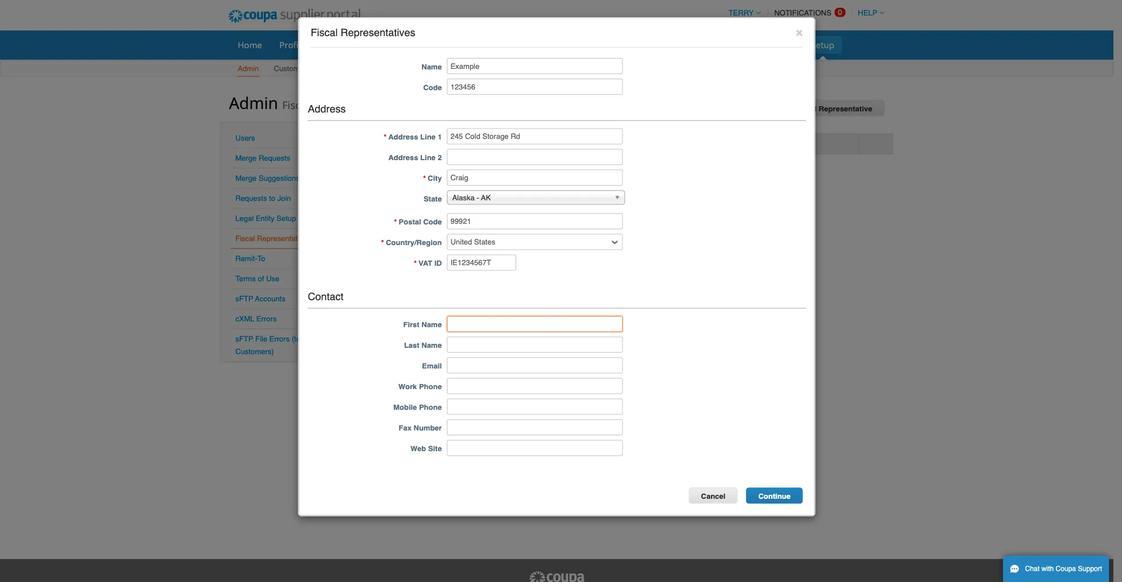 Task type: locate. For each thing, give the bounding box(es) containing it.
phone up number
[[419, 403, 442, 412]]

0 vertical spatial code
[[423, 83, 442, 92]]

first name
[[403, 321, 442, 329]]

Email text field
[[447, 358, 623, 374]]

address
[[308, 103, 346, 115], [388, 133, 418, 141], [388, 154, 418, 162]]

errors
[[256, 315, 277, 324], [269, 335, 290, 344]]

customer
[[274, 64, 306, 73]]

line left the 1
[[420, 133, 436, 141]]

2 phone from the top
[[419, 403, 442, 412]]

1 vertical spatial id
[[434, 259, 442, 268]]

add-ons
[[760, 39, 794, 51]]

first
[[403, 321, 419, 329]]

0 vertical spatial address
[[308, 103, 346, 115]]

merge
[[235, 154, 257, 163], [235, 174, 257, 183]]

sftp file errors (to customers)
[[235, 335, 300, 356]]

merge down merge requests link
[[235, 174, 257, 183]]

vat
[[418, 259, 432, 268]]

sftp accounts link
[[235, 295, 286, 304]]

address for address line 2
[[388, 154, 418, 162]]

1 vertical spatial address
[[388, 133, 418, 141]]

address down * address line 1
[[388, 154, 418, 162]]

cancel button
[[689, 488, 738, 504]]

setup down 'join'
[[277, 214, 296, 223]]

sftp up customers)
[[235, 335, 253, 344]]

×
[[796, 25, 803, 39]]

-
[[477, 194, 479, 202]]

2 vertical spatial name
[[421, 341, 442, 350]]

cxml errors link
[[235, 315, 277, 324]]

cxml errors
[[235, 315, 277, 324]]

name for first name
[[421, 321, 442, 329]]

0 vertical spatial name
[[421, 62, 442, 71]]

1 vertical spatial errors
[[269, 335, 290, 344]]

accounts
[[255, 295, 286, 304]]

coupa supplier portal image
[[220, 2, 369, 30], [528, 571, 585, 583]]

0 vertical spatial requests
[[259, 154, 290, 163]]

1 vertical spatial admin
[[229, 92, 278, 114]]

1 vertical spatial representatives
[[311, 98, 390, 112]]

representatives inside admin fiscal representatives
[[311, 98, 390, 112]]

1 vertical spatial sftp
[[235, 335, 253, 344]]

web site
[[410, 445, 442, 453]]

support
[[1078, 566, 1102, 574]]

phone down email
[[419, 383, 442, 391]]

*
[[384, 133, 387, 141], [423, 174, 426, 183], [394, 218, 397, 227], [381, 239, 384, 247], [414, 259, 417, 268]]

requests up the suggestions
[[259, 154, 290, 163]]

* city
[[423, 174, 442, 183]]

0 vertical spatial country/region
[[423, 140, 479, 148]]

name
[[421, 62, 442, 71], [421, 321, 442, 329], [421, 341, 442, 350]]

sftp up cxml
[[235, 295, 253, 304]]

name right first
[[421, 321, 442, 329]]

add fiscal representative link
[[767, 100, 884, 116]]

asn link
[[458, 36, 490, 53]]

0 vertical spatial errors
[[256, 315, 277, 324]]

chat
[[1025, 566, 1040, 574]]

2 sftp from the top
[[235, 335, 253, 344]]

None text field
[[447, 129, 623, 145], [447, 214, 623, 230], [447, 255, 516, 271], [447, 129, 623, 145], [447, 214, 623, 230], [447, 255, 516, 271]]

1 code from the top
[[423, 83, 442, 92]]

3 name from the top
[[421, 341, 442, 350]]

1 vertical spatial merge
[[235, 174, 257, 183]]

number
[[414, 424, 442, 433]]

id right vat
[[434, 259, 442, 268]]

business performance link
[[593, 36, 698, 53]]

errors down accounts
[[256, 315, 277, 324]]

merge for merge requests
[[235, 154, 257, 163]]

errors inside sftp file errors (to customers)
[[269, 335, 290, 344]]

sftp file errors (to customers) link
[[235, 335, 300, 356]]

1 vertical spatial line
[[420, 154, 436, 162]]

1 horizontal spatial coupa supplier portal image
[[528, 571, 585, 583]]

remit-to
[[235, 255, 265, 263]]

2 vertical spatial setup
[[277, 214, 296, 223]]

sftp
[[235, 295, 253, 304], [235, 335, 253, 344]]

of
[[258, 275, 264, 283]]

1 phone from the top
[[419, 383, 442, 391]]

0 vertical spatial setup
[[811, 39, 834, 51]]

2 name from the top
[[421, 321, 442, 329]]

fiscal representatives up orders in the top of the page
[[311, 27, 415, 39]]

0 horizontal spatial id
[[434, 259, 442, 268]]

(to
[[292, 335, 300, 344]]

join
[[277, 194, 291, 203]]

users link
[[235, 134, 255, 143]]

0 vertical spatial line
[[420, 133, 436, 141]]

code down sheets
[[423, 83, 442, 92]]

None text field
[[447, 170, 623, 186]]

code
[[423, 83, 442, 92], [423, 218, 442, 227]]

country/region up 2
[[423, 140, 479, 148]]

0 vertical spatial fiscal representatives
[[311, 27, 415, 39]]

1 vertical spatial coupa supplier portal image
[[528, 571, 585, 583]]

1 vertical spatial phone
[[419, 403, 442, 412]]

Web Site text field
[[447, 441, 623, 457]]

Code text field
[[447, 79, 623, 95]]

line left 2
[[420, 154, 436, 162]]

admin down home link
[[238, 64, 259, 73]]

fiscal up orders in the top of the page
[[311, 27, 338, 39]]

2 vertical spatial address
[[388, 154, 418, 162]]

1 vertical spatial name
[[421, 321, 442, 329]]

0 vertical spatial merge
[[235, 154, 257, 163]]

customer setup
[[274, 64, 328, 73]]

0 horizontal spatial coupa supplier portal image
[[220, 2, 369, 30]]

2 merge from the top
[[235, 174, 257, 183]]

representatives
[[341, 27, 415, 39], [311, 98, 390, 112], [257, 235, 311, 243]]

admin link
[[237, 62, 259, 77]]

0 vertical spatial coupa supplier portal image
[[220, 2, 369, 30]]

country/region down postal
[[386, 239, 442, 247]]

use
[[266, 275, 279, 283]]

fiscal down legal
[[235, 235, 255, 243]]

name down sheets
[[421, 62, 442, 71]]

remit-
[[235, 255, 257, 263]]

admin down admin link
[[229, 92, 278, 114]]

fiscal representatives down the legal entity setup link
[[235, 235, 311, 243]]

requests
[[259, 154, 290, 163], [235, 194, 267, 203]]

0 vertical spatial id
[[577, 140, 584, 148]]

1 vertical spatial setup
[[308, 64, 328, 73]]

1 name from the top
[[421, 62, 442, 71]]

catalogs
[[549, 39, 584, 51]]

postal
[[399, 218, 421, 227]]

work phone
[[398, 383, 442, 391]]

performance
[[639, 39, 691, 51]]

business performance
[[601, 39, 691, 51]]

admin
[[238, 64, 259, 73], [229, 92, 278, 114]]

1 horizontal spatial setup
[[308, 64, 328, 73]]

Work Phone text field
[[447, 378, 623, 395]]

fiscal down customer setup link
[[282, 98, 309, 112]]

cxml
[[235, 315, 254, 324]]

* address line 1
[[384, 133, 442, 141]]

0 vertical spatial phone
[[419, 383, 442, 391]]

address down customer setup link
[[308, 103, 346, 115]]

* for * postal code
[[394, 218, 397, 227]]

chat with coupa support button
[[1003, 556, 1109, 583]]

id right tax
[[577, 140, 584, 148]]

setup
[[811, 39, 834, 51], [308, 64, 328, 73], [277, 214, 296, 223]]

entity
[[256, 214, 274, 223]]

1 vertical spatial fiscal representatives
[[235, 235, 311, 243]]

setup right customer
[[308, 64, 328, 73]]

1 merge from the top
[[235, 154, 257, 163]]

country/region
[[423, 140, 479, 148], [386, 239, 442, 247]]

1 line from the top
[[420, 133, 436, 141]]

1 vertical spatial requests
[[235, 194, 267, 203]]

address for address
[[308, 103, 346, 115]]

0 vertical spatial sftp
[[235, 295, 253, 304]]

add-ons link
[[753, 36, 801, 53]]

0 vertical spatial admin
[[238, 64, 259, 73]]

merge down users
[[235, 154, 257, 163]]

legal entity setup
[[235, 214, 296, 223]]

address up address line 2
[[388, 133, 418, 141]]

code right postal
[[423, 218, 442, 227]]

* postal code
[[394, 218, 442, 227]]

customers)
[[235, 348, 274, 356]]

name right last
[[421, 341, 442, 350]]

setup right ×
[[811, 39, 834, 51]]

fiscal representatives link
[[235, 235, 311, 243]]

2 horizontal spatial setup
[[811, 39, 834, 51]]

sftp inside sftp file errors (to customers)
[[235, 335, 253, 344]]

requests left to
[[235, 194, 267, 203]]

tax id
[[562, 140, 584, 148]]

1 sftp from the top
[[235, 295, 253, 304]]

errors left (to
[[269, 335, 290, 344]]

cancel
[[701, 492, 726, 501]]

add fiscal representative
[[779, 105, 872, 113]]

last name
[[404, 341, 442, 350]]

1 vertical spatial code
[[423, 218, 442, 227]]



Task type: describe. For each thing, give the bounding box(es) containing it.
continue
[[758, 492, 791, 501]]

0 vertical spatial representatives
[[341, 27, 415, 39]]

site
[[428, 445, 442, 453]]

mobile
[[393, 403, 417, 412]]

sheets
[[422, 39, 448, 51]]

sourcing
[[708, 39, 743, 51]]

2 vertical spatial representatives
[[257, 235, 311, 243]]

home link
[[230, 36, 270, 53]]

fiscal inside admin fiscal representatives
[[282, 98, 309, 112]]

phone for mobile phone
[[419, 403, 442, 412]]

coupa
[[1056, 566, 1076, 574]]

sftp for sftp accounts
[[235, 295, 253, 304]]

contact
[[308, 291, 343, 303]]

merge suggestions link
[[235, 174, 300, 183]]

customer setup link
[[273, 62, 328, 77]]

2 code from the top
[[423, 218, 442, 227]]

remit-to link
[[235, 255, 265, 263]]

legal entity setup link
[[235, 214, 296, 223]]

city
[[428, 174, 442, 183]]

orders link
[[315, 36, 358, 53]]

sftp accounts
[[235, 295, 286, 304]]

service/time sheets
[[368, 39, 448, 51]]

sftp for sftp file errors (to customers)
[[235, 335, 253, 344]]

to
[[257, 255, 265, 263]]

admin for admin
[[238, 64, 259, 73]]

Last Name text field
[[447, 337, 623, 353]]

1
[[438, 133, 442, 141]]

representative
[[819, 105, 872, 113]]

address line 2
[[388, 154, 442, 162]]

* for * country/region
[[381, 239, 384, 247]]

merge requests link
[[235, 154, 290, 163]]

state
[[424, 195, 442, 204]]

last
[[404, 341, 419, 350]]

with
[[1042, 566, 1054, 574]]

tax
[[562, 140, 575, 148]]

ak
[[481, 194, 491, 202]]

invoices
[[500, 39, 532, 51]]

file
[[255, 335, 267, 344]]

requests to join link
[[235, 194, 291, 203]]

First Name text field
[[447, 316, 623, 332]]

* country/region
[[381, 239, 442, 247]]

admin for admin fiscal representatives
[[229, 92, 278, 114]]

home
[[238, 39, 262, 51]]

email
[[422, 362, 442, 371]]

chat with coupa support
[[1025, 566, 1102, 574]]

suggestions
[[259, 174, 300, 183]]

sourcing link
[[701, 36, 751, 53]]

* for * vat id
[[414, 259, 417, 268]]

2
[[438, 154, 442, 162]]

phone for work phone
[[419, 383, 442, 391]]

setup link
[[804, 36, 842, 53]]

fax number
[[399, 424, 442, 433]]

0 horizontal spatial setup
[[277, 214, 296, 223]]

1 vertical spatial country/region
[[386, 239, 442, 247]]

web
[[410, 445, 426, 453]]

terms of use
[[235, 275, 279, 283]]

2 line from the top
[[420, 154, 436, 162]]

× button
[[796, 25, 803, 39]]

name for last name
[[421, 341, 442, 350]]

merge for merge suggestions
[[235, 174, 257, 183]]

requests to join
[[235, 194, 291, 203]]

1 horizontal spatial id
[[577, 140, 584, 148]]

merge requests
[[235, 154, 290, 163]]

work
[[398, 383, 417, 391]]

invoices link
[[492, 36, 540, 53]]

profile link
[[272, 36, 313, 53]]

profile
[[279, 39, 305, 51]]

add
[[779, 105, 793, 113]]

add-
[[760, 39, 779, 51]]

alaska
[[452, 194, 475, 202]]

* for * address line 1
[[384, 133, 387, 141]]

admin fiscal representatives
[[229, 92, 390, 114]]

catalogs link
[[542, 36, 591, 53]]

Name text field
[[447, 58, 623, 74]]

fax
[[399, 424, 412, 433]]

service/time
[[368, 39, 419, 51]]

continue button
[[746, 488, 803, 504]]

Mobile Phone text field
[[447, 399, 623, 415]]

* for * city
[[423, 174, 426, 183]]

fiscal right "add"
[[795, 105, 817, 113]]

ons
[[779, 39, 794, 51]]

Fax Number text field
[[447, 420, 623, 436]]

Address Line 2 text field
[[447, 149, 623, 165]]

to
[[269, 194, 275, 203]]

alaska - ak link
[[447, 191, 625, 205]]

users
[[235, 134, 255, 143]]

business
[[601, 39, 636, 51]]

legal
[[235, 214, 254, 223]]

service/time sheets link
[[360, 36, 456, 53]]

* vat id
[[414, 259, 442, 268]]

alaska - ak
[[452, 194, 491, 202]]



Task type: vqa. For each thing, say whether or not it's contained in the screenshot.
merge suggestions
yes



